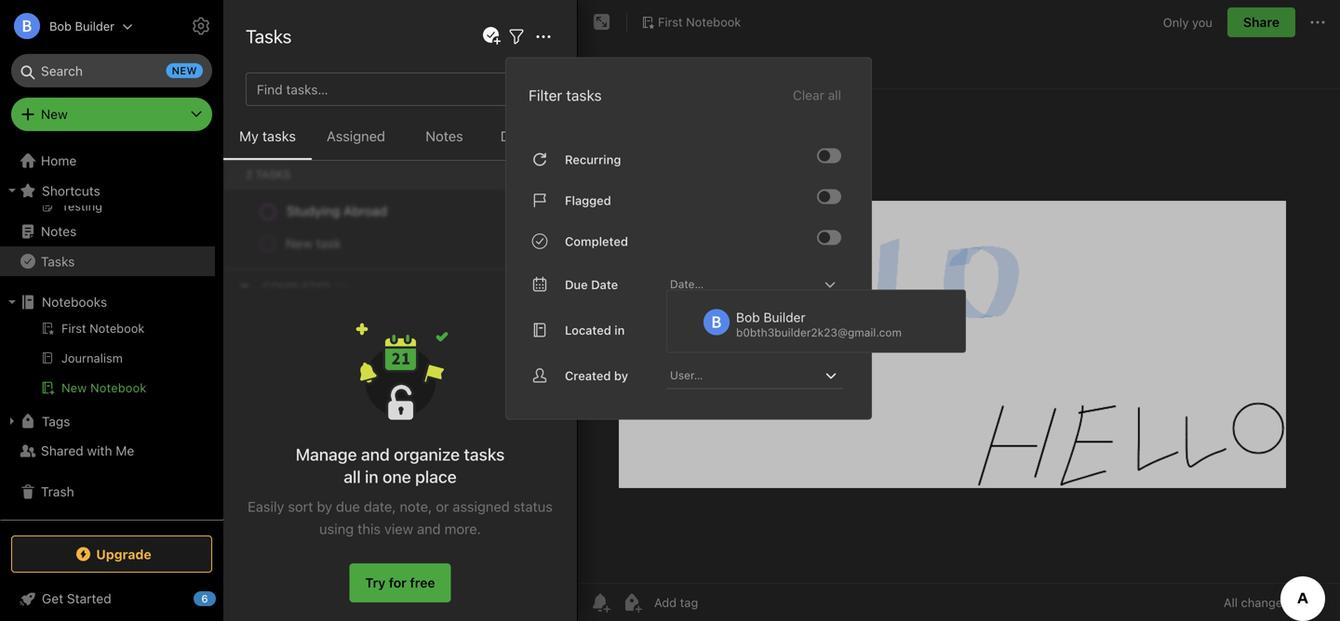 Task type: describe. For each thing, give the bounding box(es) containing it.
Account field
[[0, 7, 133, 45]]

due for due date
[[565, 278, 588, 292]]

100
[[509, 435, 531, 450]]

your
[[445, 212, 472, 227]]

created by
[[565, 369, 628, 383]]

milestones
[[441, 435, 506, 450]]

all
[[1224, 596, 1238, 610]]

by inside the easily sort by due date, note, or assigned status using this view and more.
[[317, 499, 332, 515]]

clean
[[426, 586, 460, 601]]

attendees
[[248, 566, 309, 582]]

b0bth3builder2k23@gmail.com
[[736, 326, 902, 339]]

manage
[[296, 445, 357, 465]]

changes
[[1241, 596, 1289, 610]]

me inside date & time 09/09/2099 goal testing attendees me agenda testing notes great action items assignee status clean up meeting notes send out meeting notes and actio...
[[312, 566, 331, 582]]

first notebook
[[658, 15, 741, 29]]

Help and Learning task checklist field
[[0, 584, 223, 614]]

day
[[284, 231, 306, 247]]

0 vertical spatial testing
[[432, 547, 475, 562]]

sort
[[288, 499, 313, 515]]

started
[[67, 591, 111, 607]]

mm/dd/yy down sales
[[248, 494, 313, 509]]

using
[[319, 521, 354, 537]]

er
[[248, 231, 535, 266]]

my mood tracker
[[248, 192, 354, 208]]

cell
[[248, 270, 268, 286]]

nike
[[373, 435, 400, 450]]

to inside "about this template: easily chart your mood every day of the year with our daily mood track er template. click each square to change the cell background accordin..."
[[433, 251, 445, 266]]

date & time 09/09/2099 goal testing attendees me agenda testing notes great action items assignee status clean up meeting notes send out meeting notes and actio...
[[248, 547, 531, 621]]

notes down action
[[248, 605, 281, 621]]

1 nov 1 from the top
[[248, 139, 277, 152]]

home link
[[0, 146, 223, 176]]

new search field
[[24, 54, 203, 87]]

clear all
[[793, 88, 841, 103]]

daily
[[429, 231, 457, 247]]

go to the beach - studying abroad
[[248, 323, 457, 339]]

try for free button
[[349, 564, 451, 603]]

tags button
[[0, 407, 215, 436]]

due dates button
[[489, 125, 577, 160]]

mm/dd/yy down "lululemon"
[[328, 455, 393, 470]]

notes button
[[400, 125, 489, 160]]

abroad
[[414, 323, 457, 339]]

Search text field
[[24, 54, 199, 87]]

my for my tasks
[[239, 128, 259, 144]]

mm/dd/yy up or
[[413, 474, 478, 490]]

dates
[[530, 128, 565, 144]]

0 vertical spatial 2
[[434, 455, 442, 470]]

1 horizontal spatial meeting
[[483, 586, 531, 601]]

located
[[565, 323, 611, 337]]

me inside tree
[[116, 443, 134, 459]]

week down sales
[[248, 474, 281, 490]]

organize
[[394, 445, 460, 465]]

all inside manage and organize tasks all in one place
[[344, 467, 361, 487]]

notes link
[[0, 217, 215, 247]]

about
[[248, 212, 284, 227]]

bob builder b0bth3builder2k23@gmail.com
[[736, 310, 902, 339]]

clear all button
[[791, 84, 843, 107]]

change
[[449, 251, 493, 266]]

week down summary
[[282, 455, 315, 470]]

created
[[565, 369, 611, 383]]

home
[[41, 153, 77, 168]]

status
[[513, 499, 553, 515]]

0 horizontal spatial 3
[[284, 474, 292, 490]]

agenda
[[334, 566, 380, 582]]

background
[[272, 270, 343, 286]]

each
[[356, 251, 385, 266]]

try for free
[[365, 576, 435, 591]]

0 vertical spatial 4
[[402, 474, 410, 490]]

2 nov from the top
[[248, 254, 268, 267]]

Created by field
[[666, 363, 860, 389]]

1 horizontal spatial tasks
[[246, 25, 292, 47]]

flagged
[[565, 193, 611, 207]]

builder for bob builder
[[75, 19, 114, 33]]

located in
[[565, 323, 625, 337]]

-
[[347, 323, 353, 339]]

and inside manage and organize tasks all in one place
[[361, 445, 390, 465]]

0 horizontal spatial 2
[[388, 494, 395, 509]]

this inside "about this template: easily chart your mood every day of the year with our daily mood track er template. click each square to change the cell background accordin..."
[[287, 212, 309, 227]]

filter
[[529, 87, 562, 104]]

tasks for my tasks
[[262, 128, 296, 144]]

date inside date & time 09/09/2099 goal testing attendees me agenda testing notes great action items assignee status clean up meeting notes send out meeting notes and actio...
[[248, 547, 276, 562]]

tasks inside manage and organize tasks all in one place
[[464, 445, 505, 465]]

chart
[[411, 212, 442, 227]]

5 notes
[[246, 58, 291, 74]]

week down major
[[397, 455, 430, 470]]

track
[[498, 231, 535, 247]]

one
[[383, 467, 411, 487]]

major
[[404, 435, 437, 450]]

get started
[[42, 591, 111, 607]]

new button
[[11, 98, 212, 131]]

notes up 5 notes
[[263, 19, 316, 40]]

hello
[[248, 80, 279, 96]]

filter tasks image
[[505, 26, 528, 48]]

new for new
[[41, 107, 68, 122]]

up
[[464, 586, 479, 601]]

notes down 'shortcuts'
[[41, 224, 77, 239]]

for
[[389, 576, 407, 591]]

1 vertical spatial mood
[[461, 231, 495, 247]]

note window element
[[578, 0, 1340, 622]]

beach
[[307, 323, 344, 339]]

every
[[248, 231, 281, 247]]

new for new notebook
[[61, 381, 87, 395]]

week up date,
[[365, 474, 398, 490]]

thumbnail image
[[467, 79, 549, 161]]

the inside button
[[284, 323, 303, 339]]

notebooks
[[42, 295, 107, 310]]

2 task from the left
[[357, 494, 384, 509]]

new task image
[[480, 25, 503, 47]]

goal
[[401, 547, 428, 562]]

first
[[658, 15, 683, 29]]

tasks button
[[0, 247, 215, 276]]

share button
[[1227, 7, 1295, 37]]

send
[[285, 605, 315, 621]]

my tasks
[[239, 128, 296, 144]]

notes up 'hello art'
[[257, 58, 291, 74]]

share
[[1243, 14, 1280, 30]]

to inside button
[[268, 323, 280, 339]]

note,
[[400, 499, 432, 515]]

and inside date & time 09/09/2099 goal testing attendees me agenda testing notes great action items assignee status clean up meeting notes send out meeting notes and actio...
[[431, 605, 454, 621]]

template:
[[313, 212, 369, 227]]

due date
[[565, 278, 618, 292]]

bob for bob builder b0bth3builder2k23@gmail.com
[[736, 310, 760, 325]]

1 horizontal spatial 3
[[430, 494, 438, 509]]

notebook for first notebook
[[686, 15, 741, 29]]

5 inside summary lululemon nike major milestones 100 sales week 1 mm/dd/yy week 2 mm/dd/yy week 3 mm/dd/yy week 4 mm/dd/yy week 5 mm/dd/yy task 1 task 2 task 3 task 4 le...
[[519, 474, 527, 490]]

le...
[[484, 494, 509, 509]]

user…
[[670, 369, 703, 382]]



Task type: vqa. For each thing, say whether or not it's contained in the screenshot.
row inside the 'Find a location' field
no



Task type: locate. For each thing, give the bounding box(es) containing it.
2 down one
[[388, 494, 395, 509]]

4 task from the left
[[441, 494, 469, 509]]

0 horizontal spatial to
[[268, 323, 280, 339]]

1 horizontal spatial tasks
[[464, 445, 505, 465]]

saved
[[1292, 596, 1325, 610]]

place
[[415, 467, 457, 487]]

0 vertical spatial 5
[[246, 58, 254, 74]]

0 vertical spatial notebook
[[686, 15, 741, 29]]

0 vertical spatial to
[[433, 251, 445, 266]]

mm/dd/yy down "manage" at the left bottom of page
[[296, 474, 361, 490]]

1 vertical spatial bob
[[736, 310, 760, 325]]

add tag image
[[621, 592, 643, 614]]

1 vertical spatial and
[[417, 521, 441, 537]]

tasks inside my tasks button
[[262, 128, 296, 144]]

1 horizontal spatial me
[[312, 566, 331, 582]]

1 vertical spatial meeting
[[342, 605, 391, 621]]

new
[[41, 107, 68, 122], [61, 381, 87, 395]]

due left dates
[[500, 128, 526, 144]]

week up le...
[[482, 474, 515, 490]]

1 vertical spatial due
[[565, 278, 588, 292]]

0 horizontal spatial in
[[365, 467, 378, 487]]

0 horizontal spatial bob
[[49, 19, 72, 33]]

1 horizontal spatial due
[[565, 278, 588, 292]]

to right go
[[268, 323, 280, 339]]

Filter tasks field
[[505, 25, 528, 48]]

2 horizontal spatial the
[[497, 251, 516, 266]]

3 task from the left
[[399, 494, 426, 509]]

bob inside field
[[49, 19, 72, 33]]

0 vertical spatial with
[[377, 231, 402, 247]]

0 horizontal spatial easily
[[248, 499, 284, 515]]

trash link
[[0, 477, 215, 507]]

shortcuts button
[[0, 176, 215, 206]]

nov 1 up the cell
[[248, 254, 277, 267]]

trash
[[41, 484, 74, 500]]

4
[[402, 474, 410, 490], [472, 494, 481, 509]]

nov
[[248, 139, 268, 152], [248, 254, 268, 267]]

status
[[384, 586, 423, 601]]

3
[[284, 474, 292, 490], [430, 494, 438, 509]]

1 horizontal spatial bob
[[736, 310, 760, 325]]

my inside my tasks button
[[239, 128, 259, 144]]

accordin...
[[347, 270, 410, 286]]

easily inside "about this template: easily chart your mood every day of the year with our daily mood track er template. click each square to change the cell background accordin..."
[[373, 212, 407, 227]]

template.
[[263, 251, 320, 266]]

in
[[614, 323, 625, 337], [365, 467, 378, 487]]

new up the tags
[[61, 381, 87, 395]]

due for due dates
[[500, 128, 526, 144]]

0 vertical spatial mood
[[476, 212, 510, 227]]

with inside tree
[[87, 443, 112, 459]]

0 vertical spatial due
[[500, 128, 526, 144]]

0 horizontal spatial me
[[116, 443, 134, 459]]

notes left thumbnail
[[425, 128, 463, 144]]

2 vertical spatial the
[[284, 323, 303, 339]]

task
[[316, 494, 344, 509], [357, 494, 384, 509], [399, 494, 426, 509], [441, 494, 469, 509]]

and inside the easily sort by due date, note, or assigned status using this view and more.
[[417, 521, 441, 537]]

0 vertical spatial easily
[[373, 212, 407, 227]]

easily left sort
[[248, 499, 284, 515]]

0 horizontal spatial due
[[500, 128, 526, 144]]

sales
[[248, 455, 278, 470]]

notes down 'status'
[[394, 605, 428, 621]]

me down tags button
[[116, 443, 134, 459]]

1 up "mood"
[[271, 139, 277, 152]]

nov 1 down "hello"
[[248, 139, 277, 152]]

all changes saved
[[1224, 596, 1325, 610]]

1 vertical spatial testing
[[384, 566, 427, 582]]

easily
[[373, 212, 407, 227], [248, 499, 284, 515]]

due dates
[[500, 128, 565, 144]]

me down time
[[312, 566, 331, 582]]

tree containing home
[[0, 26, 223, 519]]

or
[[436, 499, 449, 515]]

1 vertical spatial all
[[344, 467, 361, 487]]

this inside the easily sort by due date, note, or assigned status using this view and more.
[[357, 521, 381, 537]]

with
[[377, 231, 402, 247], [87, 443, 112, 459]]

bob up search text box
[[49, 19, 72, 33]]

items
[[289, 586, 322, 601]]

recurring image
[[819, 150, 830, 161]]

mm/dd/yy
[[328, 455, 393, 470], [445, 455, 510, 470], [296, 474, 361, 490], [413, 474, 478, 490], [248, 494, 313, 509]]

1 vertical spatial nov 1
[[248, 254, 277, 267]]

1 vertical spatial this
[[357, 521, 381, 537]]

1 vertical spatial date
[[248, 547, 276, 562]]

0 horizontal spatial 4
[[402, 474, 410, 490]]

09/09/2099
[[325, 547, 397, 562]]

notes up "clean"
[[431, 566, 466, 582]]

add a reminder image
[[589, 592, 611, 614]]

action
[[248, 586, 286, 601]]

0 vertical spatial nov 1
[[248, 139, 277, 152]]

2
[[434, 455, 442, 470], [388, 494, 395, 509]]

me
[[116, 443, 134, 459], [312, 566, 331, 582]]

my tasks button
[[223, 125, 312, 160]]

click
[[323, 251, 353, 266]]

mood up track
[[476, 212, 510, 227]]

1 horizontal spatial to
[[433, 251, 445, 266]]

1 vertical spatial in
[[365, 467, 378, 487]]

with inside "about this template: easily chart your mood every day of the year with our daily mood track er template. click each square to change the cell background accordin..."
[[377, 231, 402, 247]]

new inside 'new notebook' "button"
[[61, 381, 87, 395]]

0 vertical spatial all
[[828, 88, 841, 103]]

0 horizontal spatial tasks
[[262, 128, 296, 144]]

assigned
[[327, 128, 385, 144]]

and down note, at the left of the page
[[417, 521, 441, 537]]

0 horizontal spatial builder
[[75, 19, 114, 33]]

notebook for new notebook
[[90, 381, 147, 395]]

builder inside bob builder b0bth3builder2k23@gmail.com
[[763, 310, 806, 325]]

1 vertical spatial new
[[61, 381, 87, 395]]

actio...
[[457, 605, 498, 621]]

1 horizontal spatial 2
[[434, 455, 442, 470]]

0 horizontal spatial the
[[284, 323, 303, 339]]

1 vertical spatial me
[[312, 566, 331, 582]]

1 horizontal spatial 4
[[472, 494, 481, 509]]

Note Editor text field
[[578, 89, 1340, 584]]

clear
[[793, 88, 824, 103]]

in inside manage and organize tasks all in one place
[[365, 467, 378, 487]]

5 up "hello"
[[246, 58, 254, 74]]

1 down every
[[271, 254, 277, 267]]

expand notebooks image
[[5, 295, 20, 310]]

go to the beach - studying abroad button
[[223, 287, 564, 398]]

date left &
[[248, 547, 276, 562]]

tasks down 'hello art'
[[262, 128, 296, 144]]

only
[[1163, 15, 1189, 29]]

my down "hello"
[[239, 128, 259, 144]]

2 horizontal spatial tasks
[[566, 87, 602, 104]]

tracker
[[308, 192, 354, 208]]

1 horizontal spatial builder
[[763, 310, 806, 325]]

builder
[[75, 19, 114, 33], [763, 310, 806, 325]]

bob inside bob builder b0bth3builder2k23@gmail.com
[[736, 310, 760, 325]]

easily inside the easily sort by due date, note, or assigned status using this view and more.
[[248, 499, 284, 515]]

0 vertical spatial meeting
[[483, 586, 531, 601]]

summary lululemon nike major milestones 100 sales week 1 mm/dd/yy week 2 mm/dd/yy week 3 mm/dd/yy week 4 mm/dd/yy week 5 mm/dd/yy task 1 task 2 task 3 task 4 le...
[[248, 435, 531, 509]]

all inside button
[[828, 88, 841, 103]]

tasks up notebooks
[[41, 254, 75, 269]]

1 horizontal spatial notebook
[[686, 15, 741, 29]]

1 left date,
[[347, 494, 353, 509]]

notebook inside button
[[686, 15, 741, 29]]

1 horizontal spatial with
[[377, 231, 402, 247]]

1 nov from the top
[[248, 139, 268, 152]]

1 vertical spatial builder
[[763, 310, 806, 325]]

easily sort by due date, note, or assigned status using this view and more.
[[248, 499, 553, 537]]

0 vertical spatial 3
[[284, 474, 292, 490]]

notebook right first
[[686, 15, 741, 29]]

2 down major
[[434, 455, 442, 470]]

all right clear
[[828, 88, 841, 103]]

0 horizontal spatial all
[[344, 467, 361, 487]]

notebook up tags button
[[90, 381, 147, 395]]

due
[[500, 128, 526, 144], [565, 278, 588, 292]]

date & time 09/09/2099 goal testing attendees me agenda testing notes great action items assignee status clean up meeting notes send out meeting notes and actio... button
[[223, 510, 564, 622]]

notes
[[263, 19, 316, 40], [425, 128, 463, 144], [41, 224, 77, 239], [431, 566, 466, 582]]

notebook inside "button"
[[90, 381, 147, 395]]

and down "clean"
[[431, 605, 454, 621]]

1 vertical spatial nov
[[248, 254, 268, 267]]

notebook
[[686, 15, 741, 29], [90, 381, 147, 395]]

0 horizontal spatial date
[[248, 547, 276, 562]]

bob builder
[[49, 19, 114, 33]]

filter tasks
[[529, 87, 602, 104]]

5 up status
[[519, 474, 527, 490]]

0 vertical spatial builder
[[75, 19, 114, 33]]

the
[[325, 231, 344, 247], [497, 251, 516, 266], [284, 323, 303, 339]]

hello art
[[248, 80, 302, 96]]

builder up search text box
[[75, 19, 114, 33]]

flagged image
[[819, 191, 830, 202]]

0 vertical spatial tasks
[[246, 25, 292, 47]]

meeting down assignee
[[342, 605, 391, 621]]

by right created
[[614, 369, 628, 383]]

due
[[336, 499, 360, 515]]

about this template: easily chart your mood every day of the year with our daily mood track er template. click each square to change the cell background accordin...
[[248, 212, 535, 286]]

bob
[[49, 19, 72, 33], [736, 310, 760, 325]]

Find tasks… text field
[[249, 74, 512, 104]]

summary lululemon nike major milestones 100 sales week 1 mm/dd/yy week 2 mm/dd/yy week 3 mm/dd/yy week 4 mm/dd/yy week 5 mm/dd/yy task 1 task 2 task 3 task 4 le... button
[[223, 398, 564, 510]]

easily up the er
[[373, 212, 407, 227]]

new inside the new popup button
[[41, 107, 68, 122]]

the left beach
[[284, 323, 303, 339]]

the right of
[[325, 231, 344, 247]]

0 vertical spatial me
[[116, 443, 134, 459]]

More actions and view options field
[[528, 25, 555, 48]]

1 horizontal spatial this
[[357, 521, 381, 537]]

this down date,
[[357, 521, 381, 537]]

with left our
[[377, 231, 402, 247]]

great
[[470, 566, 503, 582]]

0 vertical spatial by
[[614, 369, 628, 383]]

settings image
[[190, 15, 212, 37]]

1 horizontal spatial date
[[591, 278, 618, 292]]

square
[[389, 251, 430, 266]]

5
[[246, 58, 254, 74], [519, 474, 527, 490]]

date
[[591, 278, 618, 292], [248, 547, 276, 562]]

tasks inside 'tasks' button
[[41, 254, 75, 269]]

0 horizontal spatial this
[[287, 212, 309, 227]]

mm/dd/yy down milestones
[[445, 455, 510, 470]]

0 horizontal spatial testing
[[384, 566, 427, 582]]

 Date picker field
[[666, 271, 860, 298]]

tree
[[0, 26, 223, 519]]

1 vertical spatial tasks
[[41, 254, 75, 269]]

expand note image
[[591, 11, 613, 34]]

tasks right filter
[[566, 87, 602, 104]]

in right located
[[614, 323, 625, 337]]

0 vertical spatial the
[[325, 231, 344, 247]]

you
[[1192, 15, 1213, 29]]

date…
[[670, 278, 704, 291]]

all up due
[[344, 467, 361, 487]]

1 vertical spatial my
[[248, 192, 266, 208]]

2 vertical spatial tasks
[[464, 445, 505, 465]]

builder for bob builder b0bth3builder2k23@gmail.com
[[763, 310, 806, 325]]

1 vertical spatial notebook
[[90, 381, 147, 395]]

the down track
[[497, 251, 516, 266]]

and
[[361, 445, 390, 465], [417, 521, 441, 537], [431, 605, 454, 621]]

4 up note, at the left of the page
[[402, 474, 410, 490]]

due inside button
[[500, 128, 526, 144]]

0 horizontal spatial notebook
[[90, 381, 147, 395]]

manage and organize tasks all in one place
[[296, 445, 505, 487]]

view
[[384, 521, 413, 537]]

3 up sort
[[284, 474, 292, 490]]

date down completed
[[591, 278, 618, 292]]

free
[[410, 576, 435, 591]]

due up located
[[565, 278, 588, 292]]

1 vertical spatial 4
[[472, 494, 481, 509]]

1 horizontal spatial in
[[614, 323, 625, 337]]

this down the my mood tracker
[[287, 212, 309, 227]]

with down tags button
[[87, 443, 112, 459]]

new notebook group
[[0, 317, 215, 407]]

1 vertical spatial 5
[[519, 474, 527, 490]]

0 vertical spatial new
[[41, 107, 68, 122]]

1 vertical spatial 3
[[430, 494, 438, 509]]

0 horizontal spatial by
[[317, 499, 332, 515]]

1 horizontal spatial testing
[[432, 547, 475, 562]]

by left due
[[317, 499, 332, 515]]

2 nov 1 from the top
[[248, 254, 277, 267]]

bob down date picker field
[[736, 310, 760, 325]]

this
[[287, 212, 309, 227], [357, 521, 381, 537]]

1 horizontal spatial easily
[[373, 212, 407, 227]]

tasks up 5 notes
[[246, 25, 292, 47]]

new up 'home'
[[41, 107, 68, 122]]

completed image
[[819, 232, 830, 243]]

1 horizontal spatial all
[[828, 88, 841, 103]]

more actions and view options image
[[532, 26, 555, 48]]

0 vertical spatial nov
[[248, 139, 268, 152]]

1 vertical spatial tasks
[[262, 128, 296, 144]]

1 vertical spatial the
[[497, 251, 516, 266]]

1 horizontal spatial the
[[325, 231, 344, 247]]

1 down "lululemon"
[[319, 455, 325, 470]]

builder inside field
[[75, 19, 114, 33]]

art
[[283, 80, 302, 96]]

1 vertical spatial to
[[268, 323, 280, 339]]

nov up the cell
[[248, 254, 268, 267]]

0 vertical spatial my
[[239, 128, 259, 144]]

shortcuts
[[42, 183, 100, 198]]

1 horizontal spatial 5
[[519, 474, 527, 490]]

click to collapse image
[[216, 587, 230, 610]]

notes inside date & time 09/09/2099 goal testing attendees me agenda testing notes great action items assignee status clean up meeting notes send out meeting notes and actio...
[[431, 566, 466, 582]]

to down daily
[[433, 251, 445, 266]]

my for my mood tracker
[[248, 192, 266, 208]]

0 horizontal spatial meeting
[[342, 605, 391, 621]]

1 horizontal spatial by
[[614, 369, 628, 383]]

shared
[[41, 443, 83, 459]]

1 task from the left
[[316, 494, 344, 509]]

builder up b0bth3builder2k23@gmail.com
[[763, 310, 806, 325]]

our
[[406, 231, 426, 247]]

mood
[[270, 192, 304, 208]]

meeting down the great
[[483, 586, 531, 601]]

tasks left 100
[[464, 445, 505, 465]]

assigned button
[[312, 125, 400, 160]]

1 vertical spatial easily
[[248, 499, 284, 515]]

1 vertical spatial 2
[[388, 494, 395, 509]]

3 down place
[[430, 494, 438, 509]]

assigned
[[453, 499, 510, 515]]

new notebook button
[[0, 377, 215, 399]]

notes
[[257, 58, 291, 74], [248, 605, 281, 621], [394, 605, 428, 621]]

nov 1
[[248, 139, 277, 152], [248, 254, 277, 267]]

first notebook button
[[635, 9, 748, 35]]

0 vertical spatial and
[[361, 445, 390, 465]]

expand tags image
[[5, 414, 20, 429]]

group
[[0, 56, 215, 224]]

0 vertical spatial this
[[287, 212, 309, 227]]

to
[[433, 251, 445, 266], [268, 323, 280, 339]]

in left one
[[365, 467, 378, 487]]

1 vertical spatial by
[[317, 499, 332, 515]]

go
[[248, 323, 265, 339]]

mood up change
[[461, 231, 495, 247]]

2 vertical spatial and
[[431, 605, 454, 621]]

nov down "hello"
[[248, 139, 268, 152]]

my up about
[[248, 192, 266, 208]]

0 vertical spatial in
[[614, 323, 625, 337]]

shared with me
[[41, 443, 134, 459]]

tasks for filter tasks
[[566, 87, 602, 104]]

bob for bob builder
[[49, 19, 72, 33]]

0 vertical spatial date
[[591, 278, 618, 292]]

0 horizontal spatial tasks
[[41, 254, 75, 269]]

date,
[[364, 499, 396, 515]]

4 left le...
[[472, 494, 481, 509]]

1 vertical spatial with
[[87, 443, 112, 459]]

and up one
[[361, 445, 390, 465]]



